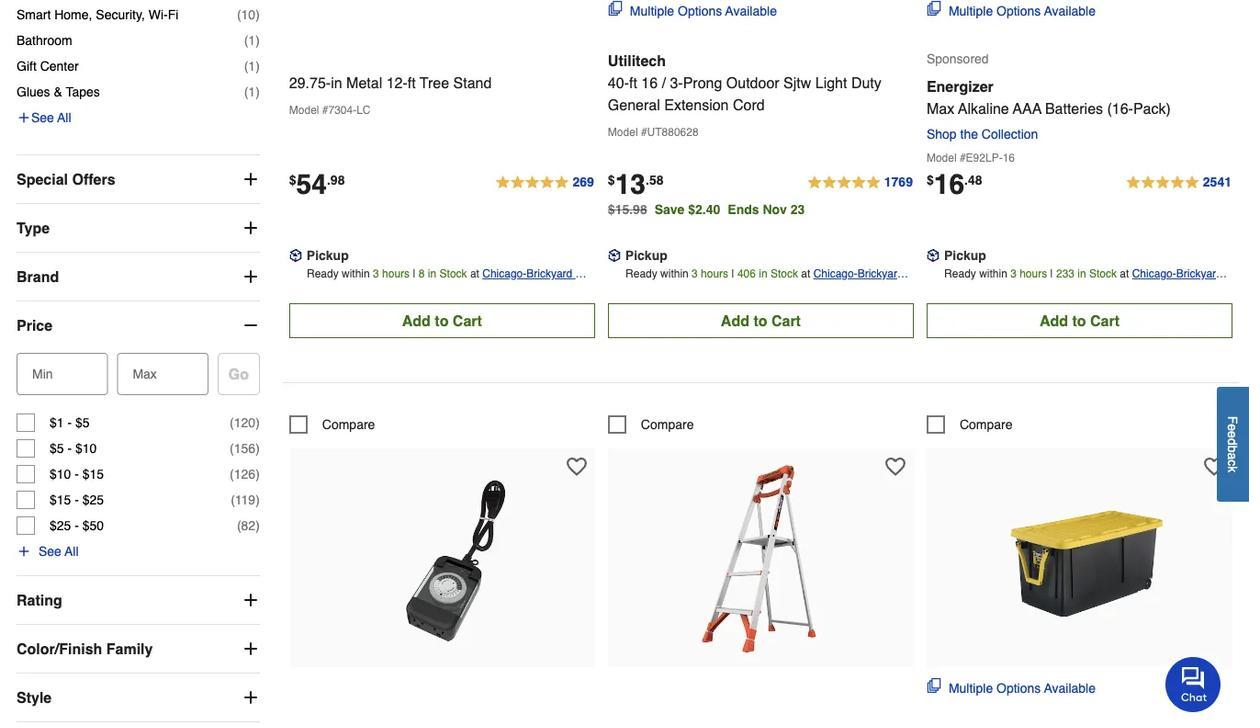 Task type: vqa. For each thing, say whether or not it's contained in the screenshot.
third the Add from left
yes



Task type: describe. For each thing, give the bounding box(es) containing it.
ut880628
[[648, 126, 699, 139]]

pack)
[[1134, 100, 1172, 117]]

energizer max alkaline aaa batteries (16-pack)
[[927, 78, 1172, 117]]

.58
[[646, 173, 664, 187]]

in for ready within 3 hours | 406 in stock at chicago-brickyard lowe's
[[759, 268, 768, 281]]

plus image inside see all button
[[17, 545, 31, 559]]

) for $15 - $25
[[256, 493, 260, 508]]

general
[[608, 96, 661, 113]]

$50
[[83, 519, 104, 534]]

aaa
[[1014, 100, 1042, 117]]

chicago-brickyard lowe's button for ready within 3 hours | 8 in stock at chicago-brickyard lowe's
[[483, 265, 595, 299]]

f e e d b a c k button
[[1218, 387, 1250, 502]]

model for model # ut880628
[[608, 126, 638, 139]]

( for bathroom
[[244, 34, 248, 48]]

home,
[[54, 8, 92, 23]]

2 vertical spatial 16
[[934, 169, 965, 201]]

( 1 ) for center
[[244, 59, 260, 74]]

13
[[615, 169, 646, 201]]

sponsored
[[927, 52, 990, 66]]

5014114195 element
[[608, 416, 694, 434]]

$1 - $5
[[50, 416, 90, 431]]

( 1 ) for &
[[244, 85, 260, 100]]

model for model # e92lp-16
[[927, 152, 957, 165]]

lowe's for 233
[[1133, 286, 1167, 299]]

29.75-in metal 12-ft tree stand
[[289, 74, 492, 91]]

was price $15.98 element
[[608, 198, 655, 217]]

ready within 3 hours | 406 in stock at chicago-brickyard lowe's
[[626, 268, 907, 299]]

156
[[234, 442, 256, 456]]

&
[[54, 85, 62, 100]]

hours for 233
[[1020, 268, 1048, 281]]

16 for ft
[[642, 74, 658, 91]]

0 horizontal spatial $5
[[50, 442, 64, 456]]

82
[[241, 519, 256, 534]]

$ 16 .48
[[927, 169, 983, 201]]

max inside the energizer max alkaline aaa batteries (16-pack)
[[927, 100, 955, 117]]

1 see all button from the top
[[17, 109, 71, 127]]

utilitech 40-ft 16 / 3-prong outdoor sjtw light duty general extension cord
[[608, 52, 882, 113]]

brickyard for ready within 3 hours | 406 in stock at chicago-brickyard lowe's
[[858, 268, 904, 281]]

f e e d b a c k
[[1227, 416, 1241, 472]]

brickyard for ready within 3 hours | 8 in stock at chicago-brickyard lowe's
[[527, 268, 573, 281]]

0 vertical spatial see
[[31, 111, 54, 125]]

sjtw
[[784, 74, 812, 91]]

family
[[106, 641, 153, 658]]

model # 7304-lc
[[289, 104, 371, 117]]

2541 button
[[1126, 172, 1233, 194]]

at for 406
[[802, 268, 811, 281]]

price button
[[17, 302, 260, 350]]

) for bathroom
[[256, 34, 260, 48]]

( for $1 - $5
[[230, 416, 234, 431]]

2 see all button from the top
[[17, 543, 79, 561]]

1 1 from the top
[[248, 34, 256, 48]]

3-
[[670, 74, 684, 91]]

( for smart home, security, wi-fi
[[237, 8, 241, 23]]

1 vertical spatial see all
[[39, 545, 79, 559]]

2541
[[1204, 175, 1232, 190]]

40-
[[608, 74, 630, 91]]

brand
[[17, 268, 59, 285]]

406
[[738, 268, 756, 281]]

ends
[[728, 202, 760, 217]]

( for $25 - $50
[[237, 519, 241, 534]]

hours for 8
[[382, 268, 410, 281]]

23
[[791, 202, 805, 217]]

( for gift center
[[244, 59, 248, 74]]

nov
[[763, 202, 788, 217]]

5 stars image for 54
[[495, 172, 595, 194]]

pickup image for ready within 3 hours | 8 in stock at chicago-brickyard lowe's
[[289, 250, 302, 262]]

- for $5
[[68, 442, 72, 456]]

style
[[17, 689, 52, 706]]

metal
[[347, 74, 383, 91]]

plus image for brand
[[242, 268, 260, 286]]

$5 - $10
[[50, 442, 97, 456]]

5013943287 element
[[927, 416, 1013, 434]]

# for e92lp-16
[[960, 152, 967, 165]]

rating
[[17, 592, 62, 609]]

10
[[241, 8, 256, 23]]

ready for ready within 3 hours | 233 in stock at chicago-brickyard lowe's
[[945, 268, 977, 281]]

k
[[1227, 466, 1241, 472]]

stock for 233
[[1090, 268, 1118, 281]]

special offers button
[[17, 156, 260, 204]]

( for $15 - $25
[[231, 493, 235, 508]]

( 10 )
[[237, 8, 260, 23]]

stock for 406
[[771, 268, 799, 281]]

pickup for ready within 3 hours | 406 in stock at chicago-brickyard lowe's
[[626, 248, 668, 263]]

chicago- for ready within 3 hours | 406 in stock at chicago-brickyard lowe's
[[814, 268, 858, 281]]

model # ut880628
[[608, 126, 699, 139]]

alkaline
[[959, 100, 1010, 117]]

style button
[[17, 674, 260, 722]]

0 vertical spatial all
[[57, 111, 71, 125]]

tree
[[420, 74, 450, 91]]

126
[[234, 467, 256, 482]]

) for glues & tapes
[[256, 85, 260, 100]]

( for $5 - $10
[[230, 442, 234, 456]]

color/finish family button
[[17, 625, 260, 673]]

special
[[17, 171, 68, 188]]

chicago- for ready within 3 hours | 8 in stock at chicago-brickyard lowe's
[[483, 268, 527, 281]]

| for 406
[[732, 268, 735, 281]]

within for ready within 3 hours | 406 in stock at chicago-brickyard lowe's
[[661, 268, 689, 281]]

tapes
[[66, 85, 100, 100]]

1 add to cart from the left
[[402, 312, 482, 329]]

compare for "5014300771" 'element'
[[322, 418, 375, 432]]

pickup for ready within 3 hours | 8 in stock at chicago-brickyard lowe's
[[307, 248, 349, 263]]

0 vertical spatial $5
[[75, 416, 90, 431]]

ready within 3 hours | 8 in stock at chicago-brickyard lowe's
[[307, 268, 576, 299]]

add for 1st add to cart button from right
[[1040, 312, 1069, 329]]

0 vertical spatial see all
[[31, 111, 71, 125]]

price
[[17, 317, 53, 334]]

lc
[[357, 104, 371, 117]]

1 heart outline image from the left
[[567, 457, 587, 477]]

/
[[662, 74, 666, 91]]

extension
[[665, 96, 729, 113]]

) for gift center
[[256, 59, 260, 74]]

a
[[1227, 452, 1241, 460]]

b
[[1227, 445, 1241, 452]]

0 horizontal spatial $25
[[50, 519, 71, 534]]

actual price $16.48 element
[[927, 169, 983, 201]]

chicago-brickyard lowe's button for ready within 3 hours | 233 in stock at chicago-brickyard lowe's
[[1133, 265, 1233, 299]]

security,
[[96, 8, 145, 23]]

type
[[17, 220, 50, 237]]

3 to from the left
[[1073, 312, 1087, 329]]

the
[[961, 127, 979, 142]]

# for ut880628
[[641, 126, 648, 139]]

1 vertical spatial $10
[[50, 467, 71, 482]]

project source commander x-large 75-gallons (300-quart) black and yellow heavy duty rolling tote with standard snap lid image
[[979, 458, 1181, 660]]

bathroom
[[17, 34, 72, 48]]

compare for 5013943287 element
[[960, 418, 1013, 432]]

29.75-in metal 12-ft tree stand link
[[289, 52, 595, 94]]

shop
[[927, 127, 957, 142]]

plus image for rating
[[242, 591, 260, 610]]

collection
[[982, 127, 1039, 142]]

within for ready within 3 hours | 233 in stock at chicago-brickyard lowe's
[[980, 268, 1008, 281]]

$1
[[50, 416, 64, 431]]

smart home, security, wi-fi
[[17, 8, 179, 23]]

model for model # 7304-lc
[[289, 104, 319, 117]]

batteries
[[1046, 100, 1104, 117]]

rating button
[[17, 577, 260, 625]]

d
[[1227, 438, 1241, 445]]

gift
[[17, 59, 37, 74]]

2 add to cart from the left
[[721, 312, 801, 329]]

$25 - $50
[[50, 519, 104, 534]]

29.75-
[[289, 74, 331, 91]]

1 vertical spatial see
[[39, 545, 61, 559]]

in for ready within 3 hours | 233 in stock at chicago-brickyard lowe's
[[1078, 268, 1087, 281]]

269
[[573, 175, 595, 190]]

prong
[[684, 74, 723, 91]]

2 e from the top
[[1227, 431, 1241, 438]]

light
[[816, 74, 848, 91]]

heart outline image
[[886, 457, 906, 477]]

utilitech
[[608, 52, 666, 69]]

add for 3rd add to cart button from the right
[[402, 312, 431, 329]]

cart for 1st add to cart button from right
[[1091, 312, 1120, 329]]

- for $25
[[75, 519, 79, 534]]



Task type: locate. For each thing, give the bounding box(es) containing it.
color/finish family
[[17, 641, 153, 658]]

1 pickup from the left
[[307, 248, 349, 263]]

1 horizontal spatial $5
[[75, 416, 90, 431]]

1 ( 1 ) from the top
[[244, 34, 260, 48]]

1 horizontal spatial hours
[[701, 268, 729, 281]]

0 horizontal spatial max
[[133, 367, 157, 382]]

2 horizontal spatial 3
[[1011, 268, 1017, 281]]

2 horizontal spatial hours
[[1020, 268, 1048, 281]]

| for 8
[[413, 268, 416, 281]]

1 $ from the left
[[289, 173, 296, 187]]

pickup image down '54'
[[289, 250, 302, 262]]

plus image for special offers
[[242, 170, 260, 189]]

model
[[289, 104, 319, 117], [608, 126, 638, 139], [927, 152, 957, 165]]

3 left the 8
[[373, 268, 379, 281]]

2 ft from the left
[[630, 74, 638, 91]]

see all down &
[[31, 111, 71, 125]]

$5 down $1
[[50, 442, 64, 456]]

2 vertical spatial 1
[[248, 85, 256, 100]]

model # e92lp-16
[[927, 152, 1016, 165]]

5 stars image containing 1769
[[807, 172, 914, 194]]

2 ready from the left
[[626, 268, 658, 281]]

1 5 stars image from the left
[[495, 172, 595, 194]]

| inside ready within 3 hours | 406 in stock at chicago-brickyard lowe's
[[732, 268, 735, 281]]

pickup image
[[289, 250, 302, 262], [608, 250, 621, 262]]

0 horizontal spatial add
[[402, 312, 431, 329]]

at for 233
[[1121, 268, 1130, 281]]

e92lp-
[[967, 152, 1003, 165]]

2 vertical spatial model
[[927, 152, 957, 165]]

# up .48
[[960, 152, 967, 165]]

1 horizontal spatial stock
[[771, 268, 799, 281]]

1 horizontal spatial add to cart button
[[608, 304, 914, 338]]

cord
[[733, 96, 765, 113]]

3 inside 'ready within 3 hours | 8 in stock at chicago-brickyard lowe's'
[[373, 268, 379, 281]]

lowe's inside 'ready within 3 hours | 8 in stock at chicago-brickyard lowe's'
[[483, 286, 517, 299]]

0 horizontal spatial #
[[322, 104, 329, 117]]

2 add from the left
[[721, 312, 750, 329]]

2 horizontal spatial |
[[1051, 268, 1054, 281]]

( 82 )
[[237, 519, 260, 534]]

ft up general
[[630, 74, 638, 91]]

1 horizontal spatial ft
[[630, 74, 638, 91]]

2 heart outline image from the left
[[1205, 457, 1225, 477]]

3 stock from the left
[[1090, 268, 1118, 281]]

min
[[32, 367, 53, 382]]

at right 406
[[802, 268, 811, 281]]

2 compare from the left
[[641, 418, 694, 432]]

in left metal
[[331, 74, 342, 91]]

1 vertical spatial $5
[[50, 442, 64, 456]]

3 left the 233 at the right of page
[[1011, 268, 1017, 281]]

pickup down the $ 54 .98
[[307, 248, 349, 263]]

at inside ready within 3 hours | 406 in stock at chicago-brickyard lowe's
[[802, 268, 811, 281]]

chicago- right 406
[[814, 268, 858, 281]]

0 horizontal spatial |
[[413, 268, 416, 281]]

0 horizontal spatial $15
[[50, 493, 71, 508]]

plus image inside rating button
[[242, 591, 260, 610]]

7 ) from the top
[[256, 467, 260, 482]]

2 cart from the left
[[772, 312, 801, 329]]

see all button down $25 - $50
[[17, 543, 79, 561]]

brickyard inside 'ready within 3 hours | 8 in stock at chicago-brickyard lowe's'
[[527, 268, 573, 281]]

1 for center
[[248, 59, 256, 74]]

$ for 13
[[608, 173, 615, 187]]

$5 right $1
[[75, 416, 90, 431]]

2 to from the left
[[754, 312, 768, 329]]

within inside ready within 3 hours | 233 in stock at chicago-brickyard lowe's
[[980, 268, 1008, 281]]

shop the collection
[[927, 127, 1039, 142]]

ready for ready within 3 hours | 406 in stock at chicago-brickyard lowe's
[[626, 268, 658, 281]]

16 down model # e92lp-16
[[934, 169, 965, 201]]

e up d
[[1227, 424, 1241, 431]]

1 horizontal spatial max
[[927, 100, 955, 117]]

add to cart down ready within 3 hours | 233 in stock at chicago-brickyard lowe's in the right top of the page
[[1040, 312, 1120, 329]]

model down general
[[608, 126, 638, 139]]

1 horizontal spatial |
[[732, 268, 735, 281]]

0 vertical spatial plus image
[[17, 111, 31, 125]]

3 1 from the top
[[248, 85, 256, 100]]

in
[[331, 74, 342, 91], [428, 268, 437, 281], [759, 268, 768, 281], [1078, 268, 1087, 281]]

2 horizontal spatial lowe's
[[1133, 286, 1167, 299]]

3 brickyard from the left
[[1177, 268, 1223, 281]]

see all down $25 - $50
[[39, 545, 79, 559]]

3 compare from the left
[[960, 418, 1013, 432]]

2 horizontal spatial cart
[[1091, 312, 1120, 329]]

2 stock from the left
[[771, 268, 799, 281]]

go button
[[218, 353, 260, 396]]

chicago- right the 8
[[483, 268, 527, 281]]

3 ready from the left
[[945, 268, 977, 281]]

3 hours from the left
[[1020, 268, 1048, 281]]

0 horizontal spatial lowe's
[[483, 286, 517, 299]]

2 horizontal spatial to
[[1073, 312, 1087, 329]]

0 horizontal spatial 5 stars image
[[495, 172, 595, 194]]

brickyard for ready within 3 hours | 233 in stock at chicago-brickyard lowe's
[[1177, 268, 1223, 281]]

1 hours from the left
[[382, 268, 410, 281]]

1 stock from the left
[[440, 268, 467, 281]]

6 ) from the top
[[256, 442, 260, 456]]

add to cart button down ready within 3 hours | 406 in stock at chicago-brickyard lowe's
[[608, 304, 914, 338]]

chicago- inside ready within 3 hours | 233 in stock at chicago-brickyard lowe's
[[1133, 268, 1177, 281]]

3 left 406
[[692, 268, 698, 281]]

heart outline image
[[567, 457, 587, 477], [1205, 457, 1225, 477]]

f
[[1227, 416, 1241, 424]]

ready down the $ 54 .98
[[307, 268, 339, 281]]

cart for 3rd add to cart button from the right
[[453, 312, 482, 329]]

0 horizontal spatial hours
[[382, 268, 410, 281]]

2 add to cart button from the left
[[608, 304, 914, 338]]

hours inside 'ready within 3 hours | 8 in stock at chicago-brickyard lowe's'
[[382, 268, 410, 281]]

| left 406
[[732, 268, 735, 281]]

$ right 1769
[[927, 173, 934, 187]]

$10 up $10 - $15
[[75, 442, 97, 456]]

see all button down glues
[[17, 109, 71, 127]]

$10 down '$5 - $10'
[[50, 467, 71, 482]]

3 for 8
[[373, 268, 379, 281]]

1 within from the left
[[342, 268, 370, 281]]

1 horizontal spatial pickup image
[[608, 250, 621, 262]]

see down $25 - $50
[[39, 545, 61, 559]]

pickup for ready within 3 hours | 233 in stock at chicago-brickyard lowe's
[[945, 248, 987, 263]]

1 horizontal spatial $15
[[83, 467, 104, 482]]

8
[[419, 268, 425, 281]]

hours inside ready within 3 hours | 406 in stock at chicago-brickyard lowe's
[[701, 268, 729, 281]]

plus image inside the brand button
[[242, 268, 260, 286]]

$15.98
[[608, 202, 648, 217]]

1 vertical spatial 16
[[1003, 152, 1016, 165]]

add for second add to cart button from right
[[721, 312, 750, 329]]

# for 7304-lc
[[322, 104, 329, 117]]

1 vertical spatial plus image
[[242, 591, 260, 610]]

3 pickup from the left
[[945, 248, 987, 263]]

1 horizontal spatial model
[[608, 126, 638, 139]]

stock
[[440, 268, 467, 281], [771, 268, 799, 281], [1090, 268, 1118, 281]]

max
[[927, 100, 955, 117], [133, 367, 157, 382]]

1 vertical spatial max
[[133, 367, 157, 382]]

0 horizontal spatial within
[[342, 268, 370, 281]]

0 horizontal spatial chicago-brickyard lowe's button
[[483, 265, 595, 299]]

1 ft from the left
[[408, 74, 416, 91]]

1 horizontal spatial chicago-
[[814, 268, 858, 281]]

( for glues & tapes
[[244, 85, 248, 100]]

| inside ready within 3 hours | 233 in stock at chicago-brickyard lowe's
[[1051, 268, 1054, 281]]

plus image for color/finish family
[[242, 640, 260, 659]]

glues
[[17, 85, 50, 100]]

16 down collection
[[1003, 152, 1016, 165]]

0 horizontal spatial add to cart
[[402, 312, 482, 329]]

model down shop
[[927, 152, 957, 165]]

little giant ladders xtra-lite plus 5-ft aluminum type 1aa-375-lb load capacity step ladder image
[[660, 458, 862, 660]]

) for $1 - $5
[[256, 416, 260, 431]]

# down general
[[641, 126, 648, 139]]

0 vertical spatial $25
[[83, 493, 104, 508]]

2 1 from the top
[[248, 59, 256, 74]]

16
[[642, 74, 658, 91], [1003, 152, 1016, 165], [934, 169, 965, 201]]

1 vertical spatial #
[[641, 126, 648, 139]]

compare
[[322, 418, 375, 432], [641, 418, 694, 432], [960, 418, 1013, 432]]

2 chicago- from the left
[[814, 268, 858, 281]]

add
[[402, 312, 431, 329], [721, 312, 750, 329], [1040, 312, 1069, 329]]

multiple
[[630, 4, 675, 19], [949, 4, 994, 19], [949, 681, 994, 696]]

add to cart button down ready within 3 hours | 233 in stock at chicago-brickyard lowe's in the right top of the page
[[927, 304, 1233, 338]]

max down price button
[[133, 367, 157, 382]]

$25 up $50
[[83, 493, 104, 508]]

in inside ready within 3 hours | 406 in stock at chicago-brickyard lowe's
[[759, 268, 768, 281]]

0 horizontal spatial 16
[[642, 74, 658, 91]]

to down 'ready within 3 hours | 8 in stock at chicago-brickyard lowe's'
[[435, 312, 449, 329]]

2 horizontal spatial add
[[1040, 312, 1069, 329]]

hours
[[382, 268, 410, 281], [701, 268, 729, 281], [1020, 268, 1048, 281]]

(
[[237, 8, 241, 23], [244, 34, 248, 48], [244, 59, 248, 74], [244, 85, 248, 100], [230, 416, 234, 431], [230, 442, 234, 456], [230, 467, 234, 482], [231, 493, 235, 508], [237, 519, 241, 534]]

2 hours from the left
[[701, 268, 729, 281]]

3 at from the left
[[1121, 268, 1130, 281]]

hours left the 233 at the right of page
[[1020, 268, 1048, 281]]

chicago- inside 'ready within 3 hours | 8 in stock at chicago-brickyard lowe's'
[[483, 268, 527, 281]]

2 horizontal spatial chicago-brickyard lowe's button
[[1133, 265, 1233, 299]]

3 | from the left
[[1051, 268, 1054, 281]]

0 vertical spatial $15
[[83, 467, 104, 482]]

2 lowe's from the left
[[814, 286, 848, 299]]

plus image inside type button
[[242, 219, 260, 238]]

pickup right pickup image
[[945, 248, 987, 263]]

cart down 'ready within 3 hours | 8 in stock at chicago-brickyard lowe's'
[[453, 312, 482, 329]]

$ right 269 on the left of the page
[[608, 173, 615, 187]]

within down the save
[[661, 268, 689, 281]]

0 horizontal spatial at
[[470, 268, 480, 281]]

offers
[[72, 171, 115, 188]]

120
[[234, 416, 256, 431]]

plus image for style
[[242, 689, 260, 707]]

.98
[[327, 173, 345, 187]]

lowe's for 406
[[814, 286, 848, 299]]

plus image inside special offers button
[[242, 170, 260, 189]]

1 horizontal spatial add to cart
[[721, 312, 801, 329]]

model down "29.75-"
[[289, 104, 319, 117]]

2 vertical spatial ( 1 )
[[244, 85, 260, 100]]

0 horizontal spatial 3
[[373, 268, 379, 281]]

| left the 8
[[413, 268, 416, 281]]

1 horizontal spatial chicago-brickyard lowe's button
[[814, 265, 914, 299]]

smart
[[17, 8, 51, 23]]

plus image inside color/finish family button
[[242, 640, 260, 659]]

within
[[342, 268, 370, 281], [661, 268, 689, 281], [980, 268, 1008, 281]]

stock inside ready within 3 hours | 406 in stock at chicago-brickyard lowe's
[[771, 268, 799, 281]]

8 ) from the top
[[256, 493, 260, 508]]

2 brickyard from the left
[[858, 268, 904, 281]]

16 for e92lp-
[[1003, 152, 1016, 165]]

0 horizontal spatial chicago-
[[483, 268, 527, 281]]

in right 406
[[759, 268, 768, 281]]

available
[[726, 4, 777, 19], [1045, 4, 1096, 19], [1045, 681, 1096, 696]]

chicago-brickyard lowe's button for ready within 3 hours | 406 in stock at chicago-brickyard lowe's
[[814, 265, 914, 299]]

3 inside ready within 3 hours | 233 in stock at chicago-brickyard lowe's
[[1011, 268, 1017, 281]]

9 ) from the top
[[256, 519, 260, 534]]

- left $50
[[75, 519, 79, 534]]

center
[[40, 59, 79, 74]]

5014300771 element
[[289, 416, 375, 434]]

$2.40
[[689, 202, 721, 217]]

chicago- for ready within 3 hours | 233 in stock at chicago-brickyard lowe's
[[1133, 268, 1177, 281]]

$15 up $15 - $25
[[83, 467, 104, 482]]

outdoor
[[727, 74, 780, 91]]

16 left /
[[642, 74, 658, 91]]

3 add to cart from the left
[[1040, 312, 1120, 329]]

1 vertical spatial $15
[[50, 493, 71, 508]]

at right the 233 at the right of page
[[1121, 268, 1130, 281]]

hours left the 8
[[382, 268, 410, 281]]

1 horizontal spatial heart outline image
[[1205, 457, 1225, 477]]

hours left 406
[[701, 268, 729, 281]]

see all button
[[17, 109, 71, 127], [17, 543, 79, 561]]

2 ) from the top
[[256, 34, 260, 48]]

e up b on the bottom of page
[[1227, 431, 1241, 438]]

| inside 'ready within 3 hours | 8 in stock at chicago-brickyard lowe's'
[[413, 268, 416, 281]]

chat invite button image
[[1166, 656, 1222, 712]]

in for ready within 3 hours | 8 in stock at chicago-brickyard lowe's
[[428, 268, 437, 281]]

$10 - $15
[[50, 467, 104, 482]]

5 stars image containing 2541
[[1126, 172, 1233, 194]]

ft left tree
[[408, 74, 416, 91]]

chicago- right the 233 at the right of page
[[1133, 268, 1177, 281]]

2 horizontal spatial within
[[980, 268, 1008, 281]]

1 brickyard from the left
[[527, 268, 573, 281]]

stock inside ready within 3 hours | 233 in stock at chicago-brickyard lowe's
[[1090, 268, 1118, 281]]

2 horizontal spatial add to cart button
[[927, 304, 1233, 338]]

0 horizontal spatial compare
[[322, 418, 375, 432]]

add to cart button down 'ready within 3 hours | 8 in stock at chicago-brickyard lowe's'
[[289, 304, 595, 338]]

0 vertical spatial max
[[927, 100, 955, 117]]

) for $5 - $10
[[256, 442, 260, 456]]

energizer
[[927, 78, 994, 95]]

| for 233
[[1051, 268, 1054, 281]]

to down ready within 3 hours | 406 in stock at chicago-brickyard lowe's
[[754, 312, 768, 329]]

utilitech 15-amps 125-volt 2-outlet plug-in countdown indoor or outdoor lighting timer image
[[341, 458, 543, 660]]

compare inside "5014300771" 'element'
[[322, 418, 375, 432]]

) for $25 - $50
[[256, 519, 260, 534]]

2 horizontal spatial compare
[[960, 418, 1013, 432]]

) for $10 - $15
[[256, 467, 260, 482]]

3 chicago- from the left
[[1133, 268, 1177, 281]]

4 ) from the top
[[256, 85, 260, 100]]

0 horizontal spatial cart
[[453, 312, 482, 329]]

1 add to cart button from the left
[[289, 304, 595, 338]]

1 horizontal spatial 5 stars image
[[807, 172, 914, 194]]

3
[[373, 268, 379, 281], [692, 268, 698, 281], [1011, 268, 1017, 281]]

multiple options available
[[630, 4, 777, 19], [949, 4, 1096, 19], [949, 681, 1096, 696]]

2 horizontal spatial add to cart
[[1040, 312, 1120, 329]]

- right $1
[[68, 416, 72, 431]]

1 ready from the left
[[307, 268, 339, 281]]

$ for 16
[[927, 173, 934, 187]]

cart for second add to cart button from right
[[772, 312, 801, 329]]

1 vertical spatial model
[[608, 126, 638, 139]]

in inside ready within 3 hours | 233 in stock at chicago-brickyard lowe's
[[1078, 268, 1087, 281]]

gift center
[[17, 59, 79, 74]]

3 5 stars image from the left
[[1126, 172, 1233, 194]]

2 within from the left
[[661, 268, 689, 281]]

5 stars image
[[495, 172, 595, 194], [807, 172, 914, 194], [1126, 172, 1233, 194]]

0 horizontal spatial to
[[435, 312, 449, 329]]

1 vertical spatial all
[[65, 545, 79, 559]]

5 stars image for 13
[[807, 172, 914, 194]]

ft inside utilitech 40-ft 16 / 3-prong outdoor sjtw light duty general extension cord
[[630, 74, 638, 91]]

2 chicago-brickyard lowe's button from the left
[[814, 265, 914, 299]]

actual price $54.98 element
[[289, 169, 345, 201]]

pickup image
[[927, 250, 940, 262]]

0 horizontal spatial $10
[[50, 467, 71, 482]]

ready inside ready within 3 hours | 406 in stock at chicago-brickyard lowe's
[[626, 268, 658, 281]]

$5
[[75, 416, 90, 431], [50, 442, 64, 456]]

$25
[[83, 493, 104, 508], [50, 519, 71, 534]]

1 lowe's from the left
[[483, 286, 517, 299]]

stock right 406
[[771, 268, 799, 281]]

3 lowe's from the left
[[1133, 286, 1167, 299]]

shop the collection link
[[927, 127, 1046, 142]]

2 $ from the left
[[608, 173, 615, 187]]

0 vertical spatial $10
[[75, 442, 97, 456]]

(16-
[[1108, 100, 1134, 117]]

3 for 233
[[1011, 268, 1017, 281]]

stock right the 8
[[440, 268, 467, 281]]

0 horizontal spatial ft
[[408, 74, 416, 91]]

at inside ready within 3 hours | 233 in stock at chicago-brickyard lowe's
[[1121, 268, 1130, 281]]

$
[[289, 173, 296, 187], [608, 173, 615, 187], [927, 173, 934, 187]]

compare for 5014114195 element
[[641, 418, 694, 432]]

cart down ready within 3 hours | 406 in stock at chicago-brickyard lowe's
[[772, 312, 801, 329]]

in inside 'ready within 3 hours | 8 in stock at chicago-brickyard lowe's'
[[428, 268, 437, 281]]

lowe's inside ready within 3 hours | 406 in stock at chicago-brickyard lowe's
[[814, 286, 848, 299]]

special offers
[[17, 171, 115, 188]]

0 horizontal spatial $
[[289, 173, 296, 187]]

1 horizontal spatial 16
[[934, 169, 965, 201]]

within inside ready within 3 hours | 406 in stock at chicago-brickyard lowe's
[[661, 268, 689, 281]]

7304-
[[329, 104, 357, 117]]

0 vertical spatial ( 1 )
[[244, 34, 260, 48]]

- down "$1 - $5"
[[68, 442, 72, 456]]

1 chicago-brickyard lowe's button from the left
[[483, 265, 595, 299]]

max up shop
[[927, 100, 955, 117]]

within left the 233 at the right of page
[[980, 268, 1008, 281]]

save
[[655, 202, 685, 217]]

$ for 54
[[289, 173, 296, 187]]

ready for ready within 3 hours | 8 in stock at chicago-brickyard lowe's
[[307, 268, 339, 281]]

1 horizontal spatial compare
[[641, 418, 694, 432]]

1 vertical spatial see all button
[[17, 543, 79, 561]]

2 horizontal spatial pickup
[[945, 248, 987, 263]]

3 ) from the top
[[256, 59, 260, 74]]

2 horizontal spatial chicago-
[[1133, 268, 1177, 281]]

1 horizontal spatial #
[[641, 126, 648, 139]]

1 for &
[[248, 85, 256, 100]]

1 horizontal spatial add
[[721, 312, 750, 329]]

duty
[[852, 74, 882, 91]]

2 horizontal spatial 16
[[1003, 152, 1016, 165]]

1 horizontal spatial 3
[[692, 268, 698, 281]]

ft
[[408, 74, 416, 91], [630, 74, 638, 91]]

3 add from the left
[[1040, 312, 1069, 329]]

3 inside ready within 3 hours | 406 in stock at chicago-brickyard lowe's
[[692, 268, 698, 281]]

1 add from the left
[[402, 312, 431, 329]]

5 stars image for 16
[[1126, 172, 1233, 194]]

1 ) from the top
[[256, 8, 260, 23]]

3 cart from the left
[[1091, 312, 1120, 329]]

1 3 from the left
[[373, 268, 379, 281]]

$ inside $ 16 .48
[[927, 173, 934, 187]]

at inside 'ready within 3 hours | 8 in stock at chicago-brickyard lowe's'
[[470, 268, 480, 281]]

plus image
[[17, 111, 31, 125], [242, 591, 260, 610], [242, 689, 260, 707]]

add down 'ready within 3 hours | 8 in stock at chicago-brickyard lowe's'
[[402, 312, 431, 329]]

2 horizontal spatial $
[[927, 173, 934, 187]]

3 chicago-brickyard lowe's button from the left
[[1133, 265, 1233, 299]]

1 horizontal spatial cart
[[772, 312, 801, 329]]

1 chicago- from the left
[[483, 268, 527, 281]]

3 for 406
[[692, 268, 698, 281]]

0 horizontal spatial heart outline image
[[567, 457, 587, 477]]

brickyard inside ready within 3 hours | 406 in stock at chicago-brickyard lowe's
[[858, 268, 904, 281]]

1769 button
[[807, 172, 914, 194]]

ends nov 23 element
[[728, 202, 813, 217]]

2 5 stars image from the left
[[807, 172, 914, 194]]

3 $ from the left
[[927, 173, 934, 187]]

add down the 233 at the right of page
[[1040, 312, 1069, 329]]

to down ready within 3 hours | 233 in stock at chicago-brickyard lowe's in the right top of the page
[[1073, 312, 1087, 329]]

plus image
[[242, 170, 260, 189], [242, 219, 260, 238], [242, 268, 260, 286], [17, 545, 31, 559], [242, 640, 260, 659]]

ready inside 'ready within 3 hours | 8 in stock at chicago-brickyard lowe's'
[[307, 268, 339, 281]]

2 ( 1 ) from the top
[[244, 59, 260, 74]]

1 horizontal spatial $
[[608, 173, 615, 187]]

plus image inside the style button
[[242, 689, 260, 707]]

$25 down $15 - $25
[[50, 519, 71, 534]]

0 vertical spatial model
[[289, 104, 319, 117]]

1 at from the left
[[470, 268, 480, 281]]

pickup image for ready within 3 hours | 406 in stock at chicago-brickyard lowe's
[[608, 250, 621, 262]]

$ inside $ 13 .58
[[608, 173, 615, 187]]

0 horizontal spatial model
[[289, 104, 319, 117]]

3 3 from the left
[[1011, 268, 1017, 281]]

1 cart from the left
[[453, 312, 482, 329]]

1 e from the top
[[1227, 424, 1241, 431]]

5 ) from the top
[[256, 416, 260, 431]]

within inside 'ready within 3 hours | 8 in stock at chicago-brickyard lowe's'
[[342, 268, 370, 281]]

( for $10 - $15
[[230, 467, 234, 482]]

add to cart down 'ready within 3 hours | 8 in stock at chicago-brickyard lowe's'
[[402, 312, 482, 329]]

cart
[[453, 312, 482, 329], [772, 312, 801, 329], [1091, 312, 1120, 329]]

0 vertical spatial see all button
[[17, 109, 71, 127]]

1 to from the left
[[435, 312, 449, 329]]

lowe's inside ready within 3 hours | 233 in stock at chicago-brickyard lowe's
[[1133, 286, 1167, 299]]

ready down actual price $16.48 element on the top right of page
[[945, 268, 977, 281]]

- for $10
[[75, 467, 79, 482]]

0 vertical spatial 1
[[248, 34, 256, 48]]

brand button
[[17, 253, 260, 301]]

0 vertical spatial 16
[[642, 74, 658, 91]]

2 horizontal spatial #
[[960, 152, 967, 165]]

stand
[[454, 74, 492, 91]]

1 horizontal spatial at
[[802, 268, 811, 281]]

lowe's for 8
[[483, 286, 517, 299]]

.48
[[965, 173, 983, 187]]

hours inside ready within 3 hours | 233 in stock at chicago-brickyard lowe's
[[1020, 268, 1048, 281]]

stock for 8
[[440, 268, 467, 281]]

- for $1
[[68, 416, 72, 431]]

2 pickup from the left
[[626, 248, 668, 263]]

compare inside 5014114195 element
[[641, 418, 694, 432]]

brickyard
[[527, 268, 573, 281], [858, 268, 904, 281], [1177, 268, 1223, 281]]

actual price $13.58 element
[[608, 169, 664, 201]]

pickup down $15.98
[[626, 248, 668, 263]]

within left the 8
[[342, 268, 370, 281]]

1 horizontal spatial to
[[754, 312, 768, 329]]

- up $25 - $50
[[75, 493, 79, 508]]

compare inside 5013943287 element
[[960, 418, 1013, 432]]

all down glues & tapes
[[57, 111, 71, 125]]

wi-
[[149, 8, 168, 23]]

savings save $2.40 element
[[655, 202, 813, 217]]

269 button
[[495, 172, 595, 194]]

$15.98 save $2.40 ends nov 23
[[608, 202, 805, 217]]

brickyard inside ready within 3 hours | 233 in stock at chicago-brickyard lowe's
[[1177, 268, 1223, 281]]

at right the 8
[[470, 268, 480, 281]]

multiple options available link
[[608, 1, 777, 20], [927, 1, 1096, 20], [927, 679, 1096, 698]]

ready within 3 hours | 233 in stock at chicago-brickyard lowe's
[[945, 268, 1226, 299]]

plus image inside see all button
[[17, 111, 31, 125]]

$ inside the $ 54 .98
[[289, 173, 296, 187]]

1 compare from the left
[[322, 418, 375, 432]]

2 horizontal spatial model
[[927, 152, 957, 165]]

$ left .98
[[289, 173, 296, 187]]

minus image
[[242, 317, 260, 335]]

| left the 233 at the right of page
[[1051, 268, 1054, 281]]

in right the 233 at the right of page
[[1078, 268, 1087, 281]]

2 3 from the left
[[692, 268, 698, 281]]

# down "29.75-"
[[322, 104, 329, 117]]

3 ( 1 ) from the top
[[244, 85, 260, 100]]

2 vertical spatial #
[[960, 152, 967, 165]]

5 stars image containing 269
[[495, 172, 595, 194]]

ready down $15.98
[[626, 268, 658, 281]]

stock right the 233 at the right of page
[[1090, 268, 1118, 281]]

see down glues
[[31, 111, 54, 125]]

2 horizontal spatial ready
[[945, 268, 977, 281]]

( 156 )
[[230, 442, 260, 456]]

go
[[229, 366, 249, 383]]

1 pickup image from the left
[[289, 250, 302, 262]]

2 at from the left
[[802, 268, 811, 281]]

0 horizontal spatial pickup
[[307, 248, 349, 263]]

3 within from the left
[[980, 268, 1008, 281]]

add to cart down ready within 3 hours | 406 in stock at chicago-brickyard lowe's
[[721, 312, 801, 329]]

within for ready within 3 hours | 8 in stock at chicago-brickyard lowe's
[[342, 268, 370, 281]]

3 add to cart button from the left
[[927, 304, 1233, 338]]

pickup image down $15.98
[[608, 250, 621, 262]]

add down 406
[[721, 312, 750, 329]]

1769
[[885, 175, 914, 190]]

at for 8
[[470, 268, 480, 281]]

2 | from the left
[[732, 268, 735, 281]]

0 horizontal spatial pickup image
[[289, 250, 302, 262]]

$15 up $25 - $50
[[50, 493, 71, 508]]

- up $15 - $25
[[75, 467, 79, 482]]

54
[[296, 169, 327, 201]]

- for $15
[[75, 493, 79, 508]]

stock inside 'ready within 3 hours | 8 in stock at chicago-brickyard lowe's'
[[440, 268, 467, 281]]

) for smart home, security, wi-fi
[[256, 8, 260, 23]]

233
[[1057, 268, 1075, 281]]

hours for 406
[[701, 268, 729, 281]]

2 pickup image from the left
[[608, 250, 621, 262]]

1 | from the left
[[413, 268, 416, 281]]

( 1 )
[[244, 34, 260, 48], [244, 59, 260, 74], [244, 85, 260, 100]]

#
[[322, 104, 329, 117], [641, 126, 648, 139], [960, 152, 967, 165]]

2 vertical spatial plus image
[[242, 689, 260, 707]]

in right the 8
[[428, 268, 437, 281]]

16 inside utilitech 40-ft 16 / 3-prong outdoor sjtw light duty general extension cord
[[642, 74, 658, 91]]

plus image for type
[[242, 219, 260, 238]]

fi
[[168, 8, 179, 23]]

1 horizontal spatial pickup
[[626, 248, 668, 263]]

cart down ready within 3 hours | 233 in stock at chicago-brickyard lowe's in the right top of the page
[[1091, 312, 1120, 329]]

2 horizontal spatial stock
[[1090, 268, 1118, 281]]

all down $25 - $50
[[65, 545, 79, 559]]

2 horizontal spatial brickyard
[[1177, 268, 1223, 281]]

chicago- inside ready within 3 hours | 406 in stock at chicago-brickyard lowe's
[[814, 268, 858, 281]]

$ 54 .98
[[289, 169, 345, 201]]

ready inside ready within 3 hours | 233 in stock at chicago-brickyard lowe's
[[945, 268, 977, 281]]



